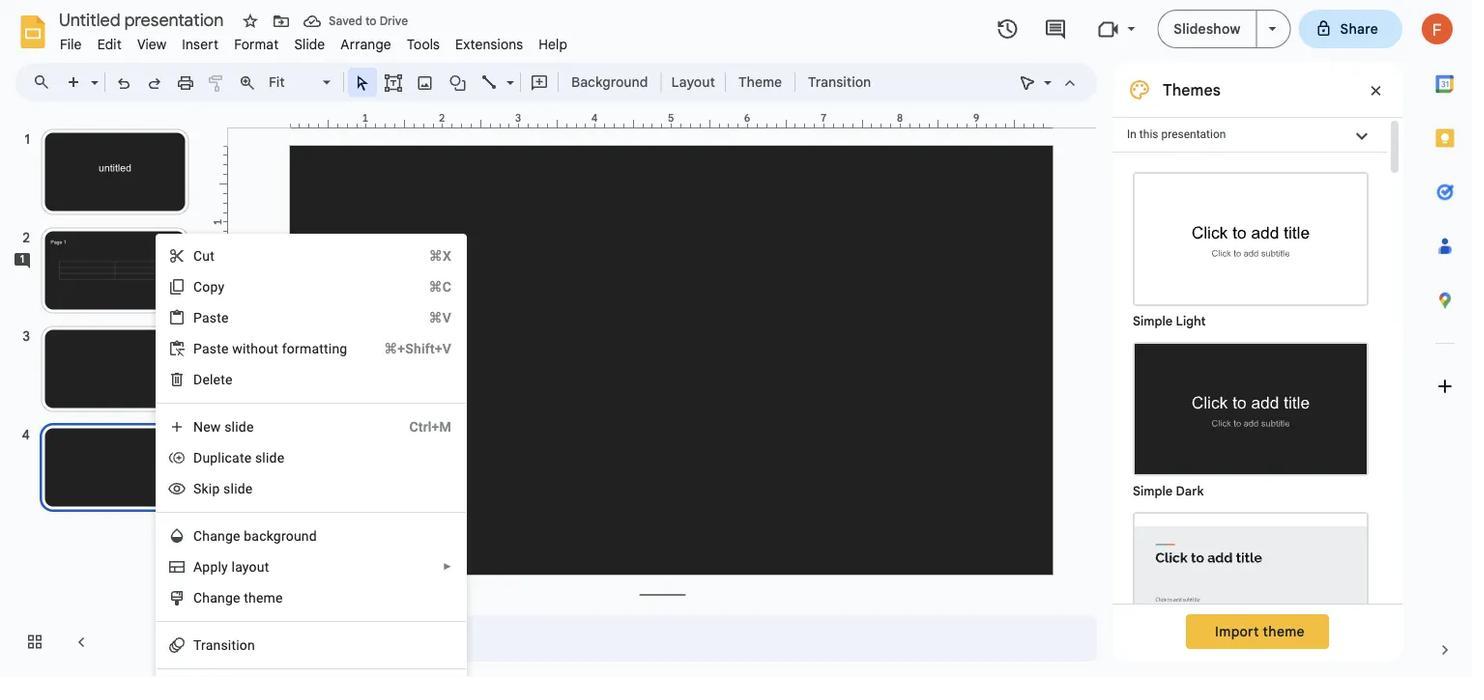 Task type: describe. For each thing, give the bounding box(es) containing it.
⌘x element
[[406, 246, 451, 266]]

share button
[[1299, 10, 1403, 48]]

theme
[[738, 73, 782, 90]]

main toolbar
[[57, 68, 881, 97]]

themes
[[1163, 80, 1221, 100]]

skip slide
[[193, 481, 253, 497]]

navigation inside themes application
[[0, 109, 213, 678]]

layout
[[671, 73, 715, 90]]

tools
[[407, 36, 440, 53]]

theme button
[[730, 68, 791, 97]]

import
[[1215, 623, 1259, 640]]

Rename text field
[[52, 8, 235, 31]]

view
[[137, 36, 167, 53]]

presentation options image
[[1269, 27, 1276, 31]]

skip
[[193, 481, 220, 497]]

ctrl+m
[[409, 419, 451, 435]]

tools menu item
[[399, 33, 448, 56]]

tab list inside the 'menu bar' banner
[[1418, 57, 1472, 623]]

slide menu item
[[287, 33, 333, 56]]

►
[[443, 562, 452, 573]]

view menu item
[[129, 33, 174, 56]]

simple for simple dark
[[1133, 484, 1173, 499]]

change for change theme
[[193, 590, 240, 606]]

layout
[[232, 559, 269, 575]]

a
[[193, 559, 202, 575]]

menu inside themes application
[[156, 234, 467, 678]]

Simple Dark radio
[[1123, 333, 1378, 503]]

ctrl+m element
[[386, 418, 451, 437]]

change theme
[[193, 590, 283, 606]]

transition button
[[799, 68, 880, 97]]

format menu item
[[226, 33, 287, 56]]

⌘+shift+v
[[384, 341, 451, 357]]

background
[[244, 528, 317, 544]]

edit
[[97, 36, 122, 53]]

insert image image
[[414, 69, 436, 96]]

import theme button
[[1186, 615, 1329, 650]]

simple dark
[[1133, 484, 1204, 499]]

slide for duplicate slide
[[255, 450, 284, 466]]

simple for simple light
[[1133, 314, 1173, 329]]

a pply layout
[[193, 559, 269, 575]]

insert menu item
[[174, 33, 226, 56]]

presentation
[[1161, 128, 1226, 141]]

edit menu item
[[90, 33, 129, 56]]

themes application
[[0, 0, 1472, 678]]

background
[[571, 73, 648, 90]]

⌘c element
[[405, 277, 451, 297]]

Zoom text field
[[266, 69, 320, 96]]

theme for import theme
[[1263, 623, 1305, 640]]

dark
[[1176, 484, 1204, 499]]

⌘+shift+v element
[[361, 339, 451, 359]]

change for change background
[[193, 528, 240, 544]]

file
[[60, 36, 82, 53]]

format
[[234, 36, 279, 53]]

without
[[232, 341, 279, 357]]

to
[[365, 14, 377, 29]]

help
[[539, 36, 568, 53]]

saved to drive button
[[299, 8, 413, 35]]

in
[[1127, 128, 1137, 141]]

Menus field
[[24, 69, 67, 96]]

menu bar inside the 'menu bar' banner
[[52, 25, 575, 57]]

⌘x
[[429, 248, 451, 264]]

⌘c
[[429, 279, 451, 295]]

copy
[[193, 279, 225, 295]]

Star checkbox
[[237, 8, 264, 35]]

layout button
[[665, 68, 721, 97]]



Task type: locate. For each thing, give the bounding box(es) containing it.
0 vertical spatial simple
[[1133, 314, 1173, 329]]

option group inside the themes section
[[1113, 153, 1387, 678]]

transition inside button
[[808, 73, 871, 90]]

transition down change theme at the left of page
[[193, 637, 255, 653]]

slide
[[224, 419, 254, 435], [255, 450, 284, 466], [223, 481, 253, 497]]

cut
[[193, 248, 215, 264]]

menu bar banner
[[0, 0, 1472, 678]]

pply
[[202, 559, 228, 575]]

new slide with layout image
[[86, 70, 99, 76]]

formatting
[[282, 341, 347, 357]]

slide for skip slide
[[223, 481, 253, 497]]

⌘v
[[429, 310, 451, 326]]

change up pply
[[193, 528, 240, 544]]

help menu item
[[531, 33, 575, 56]]

drive
[[380, 14, 408, 29]]

1 simple from the top
[[1133, 314, 1173, 329]]

insert
[[182, 36, 219, 53]]

1 vertical spatial transition
[[193, 637, 255, 653]]

slide down duplicate slide
[[223, 481, 253, 497]]

background button
[[563, 68, 657, 97]]

theme
[[244, 590, 283, 606], [1263, 623, 1305, 640]]

simple light
[[1133, 314, 1206, 329]]

0 vertical spatial change
[[193, 528, 240, 544]]

theme inside button
[[1263, 623, 1305, 640]]

2 vertical spatial slide
[[223, 481, 253, 497]]

in this presentation
[[1127, 128, 1226, 141]]

paste for paste without formatting
[[193, 341, 229, 357]]

menu bar containing file
[[52, 25, 575, 57]]

0 horizontal spatial transition
[[193, 637, 255, 653]]

tab list
[[1418, 57, 1472, 623]]

theme for change theme
[[244, 590, 283, 606]]

0 vertical spatial transition
[[808, 73, 871, 90]]

file menu item
[[52, 33, 90, 56]]

1 vertical spatial simple
[[1133, 484, 1173, 499]]

extensions menu item
[[448, 33, 531, 56]]

transition right theme
[[808, 73, 871, 90]]

duplicate slide
[[193, 450, 284, 466]]

1 horizontal spatial transition
[[808, 73, 871, 90]]

slide
[[294, 36, 325, 53]]

slideshow button
[[1157, 10, 1257, 48]]

paste
[[193, 310, 229, 326], [193, 341, 229, 357]]

0 horizontal spatial theme
[[244, 590, 283, 606]]

menu
[[156, 234, 467, 678]]

slideshow
[[1174, 20, 1241, 37]]

arrange
[[341, 36, 391, 53]]

menu bar
[[52, 25, 575, 57]]

2 simple from the top
[[1133, 484, 1173, 499]]

option group
[[1113, 153, 1387, 678]]

import theme
[[1215, 623, 1305, 640]]

change background
[[193, 528, 317, 544]]

navigation
[[0, 109, 213, 678]]

light
[[1176, 314, 1206, 329]]

themes section
[[1113, 63, 1403, 678]]

slide up duplicate slide
[[224, 419, 254, 435]]

in this presentation tab
[[1113, 117, 1387, 153]]

transition
[[808, 73, 871, 90], [193, 637, 255, 653]]

new
[[193, 419, 221, 435]]

Zoom field
[[263, 69, 339, 97]]

duplicate
[[193, 450, 252, 466]]

Streamline radio
[[1123, 503, 1378, 673]]

paste for paste
[[193, 310, 229, 326]]

simple left light
[[1133, 314, 1173, 329]]

2 change from the top
[[193, 590, 240, 606]]

⌘v element
[[406, 308, 451, 328]]

0 vertical spatial theme
[[244, 590, 283, 606]]

saved to drive
[[329, 14, 408, 29]]

theme down layout
[[244, 590, 283, 606]]

1 vertical spatial slide
[[255, 450, 284, 466]]

delete
[[193, 372, 233, 388]]

streamline image
[[1135, 514, 1367, 645]]

extensions
[[455, 36, 523, 53]]

simple left dark
[[1133, 484, 1173, 499]]

1 paste from the top
[[193, 310, 229, 326]]

1 change from the top
[[193, 528, 240, 544]]

1 vertical spatial change
[[193, 590, 240, 606]]

this
[[1139, 128, 1158, 141]]

2 paste from the top
[[193, 341, 229, 357]]

arrange menu item
[[333, 33, 399, 56]]

change
[[193, 528, 240, 544], [193, 590, 240, 606]]

Simple Light radio
[[1123, 162, 1378, 678]]

slide right "duplicate"
[[255, 450, 284, 466]]

paste up delete
[[193, 341, 229, 357]]

1 horizontal spatial theme
[[1263, 623, 1305, 640]]

menu containing cut
[[156, 234, 467, 678]]

0 vertical spatial slide
[[224, 419, 254, 435]]

new slide
[[193, 419, 254, 435]]

apply layout a element
[[193, 559, 275, 575]]

option group containing simple light
[[1113, 153, 1387, 678]]

theme right import
[[1263, 623, 1305, 640]]

simple
[[1133, 314, 1173, 329], [1133, 484, 1173, 499]]

slide for new slide
[[224, 419, 254, 435]]

1 vertical spatial theme
[[1263, 623, 1305, 640]]

saved
[[329, 14, 362, 29]]

mode and view toolbar
[[1012, 63, 1085, 101]]

1 vertical spatial paste
[[193, 341, 229, 357]]

share
[[1340, 20, 1378, 37]]

0 vertical spatial paste
[[193, 310, 229, 326]]

paste down copy on the top left of page
[[193, 310, 229, 326]]

change down pply
[[193, 590, 240, 606]]

shape image
[[447, 69, 469, 96]]

paste without formatting
[[193, 341, 347, 357]]



Task type: vqa. For each thing, say whether or not it's contained in the screenshot.


